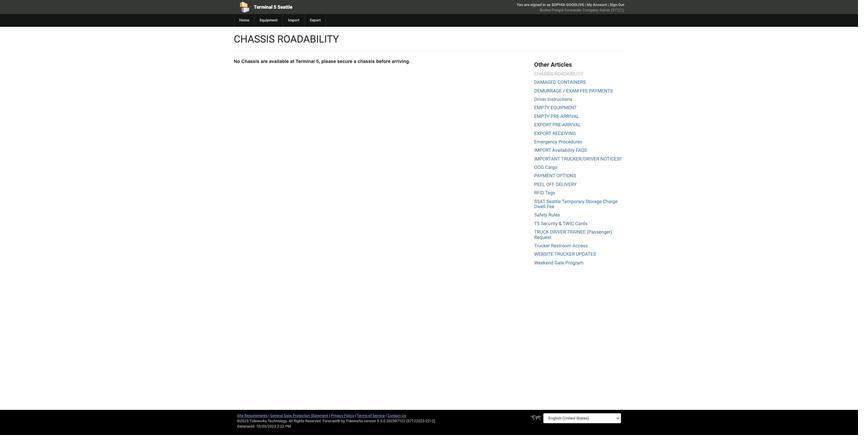 Task type: describe. For each thing, give the bounding box(es) containing it.
cards
[[576, 221, 588, 226]]

0 vertical spatial arrival
[[561, 114, 580, 119]]

requirements
[[245, 414, 268, 418]]

import
[[288, 18, 300, 22]]

(07122023-
[[407, 419, 426, 424]]

safety
[[535, 213, 548, 218]]

oog cargo link
[[535, 165, 558, 170]]

terms
[[357, 414, 368, 418]]

2 export from the top
[[535, 131, 552, 136]]

export receiving link
[[535, 131, 577, 136]]

| up forecast®
[[329, 414, 330, 418]]

program
[[566, 260, 584, 266]]

sign
[[610, 3, 618, 7]]

0 vertical spatial chassis
[[234, 33, 275, 45]]

generated:
[[237, 425, 255, 429]]

demurrage
[[535, 88, 562, 93]]

rules
[[549, 213, 561, 218]]

access
[[573, 243, 588, 249]]

admin
[[600, 8, 611, 12]]

terminal inside no chassis are available at terminal 5, please secure a chassis before arriving. other articles chassis roadability damaged containers demurrage / exam fee payments driver instructions empty equipment empty pre-arrival export pre-arrival export receiving emergency procedures import availability faqs important trucker/driver notices!! oog cargo payment options peel off delivery rfid tags ssat seattle temporary storage charge dwell fee safety rules t5 security & twic cards truck driver trainee (passenger) request trucker restroom access website trucker updates weekend gate program
[[296, 59, 315, 64]]

at
[[290, 59, 295, 64]]

privacy
[[331, 414, 343, 418]]

safety rules link
[[535, 213, 561, 218]]

terminal 5 seattle link
[[234, 0, 391, 14]]

seattle inside no chassis are available at terminal 5, please secure a chassis before arriving. other articles chassis roadability damaged containers demurrage / exam fee payments driver instructions empty equipment empty pre-arrival export pre-arrival export receiving emergency procedures import availability faqs important trucker/driver notices!! oog cargo payment options peel off delivery rfid tags ssat seattle temporary storage charge dwell fee safety rules t5 security & twic cards truck driver trainee (passenger) request trucker restroom access website trucker updates weekend gate program
[[547, 199, 561, 204]]

(passenger)
[[587, 230, 613, 235]]

arriving.
[[392, 59, 411, 64]]

you
[[517, 3, 524, 7]]

delivery
[[556, 182, 577, 187]]

forecast®
[[323, 419, 340, 424]]

10/05/2023
[[256, 425, 276, 429]]

empty pre-arrival link
[[535, 114, 580, 119]]

0 horizontal spatial roadability
[[278, 33, 339, 45]]

faqs
[[576, 148, 588, 153]]

1 vertical spatial pre-
[[553, 122, 563, 128]]

containers
[[558, 80, 586, 85]]

damaged containers link
[[535, 80, 586, 85]]

gate
[[555, 260, 565, 266]]

0 vertical spatial terminal
[[254, 4, 273, 10]]

secure
[[338, 59, 353, 64]]

payment options link
[[535, 173, 577, 179]]

no
[[234, 59, 240, 64]]

important
[[535, 156, 561, 162]]

import
[[535, 148, 552, 153]]

rfid
[[535, 190, 545, 196]]

by
[[341, 419, 345, 424]]

truck driver trainee (passenger) request link
[[535, 230, 613, 240]]

availability
[[553, 148, 575, 153]]

2212)
[[426, 419, 436, 424]]

fee
[[581, 88, 588, 93]]

9.5.0.202307122
[[377, 419, 406, 424]]

damaged
[[535, 80, 557, 85]]

in
[[543, 3, 546, 7]]

demurrage / exam fee payments link
[[535, 88, 614, 93]]

trucker/driver
[[562, 156, 600, 162]]

contact us link
[[388, 414, 406, 418]]

weekend
[[535, 260, 554, 266]]

temporary
[[563, 199, 585, 204]]

rfid tags link
[[535, 190, 556, 196]]

forwarder
[[565, 8, 582, 12]]

&
[[559, 221, 562, 226]]

receiving
[[553, 131, 577, 136]]

no chassis are available at terminal 5, please secure a chassis before arriving. other articles chassis roadability damaged containers demurrage / exam fee payments driver instructions empty equipment empty pre-arrival export pre-arrival export receiving emergency procedures import availability faqs important trucker/driver notices!! oog cargo payment options peel off delivery rfid tags ssat seattle temporary storage charge dwell fee safety rules t5 security & twic cards truck driver trainee (passenger) request trucker restroom access website trucker updates weekend gate program
[[234, 59, 623, 266]]

trucker restroom access link
[[535, 243, 588, 249]]

us
[[402, 414, 406, 418]]

storage
[[586, 199, 602, 204]]

equipment link
[[254, 14, 283, 27]]

| up 9.5.0.202307122
[[386, 414, 387, 418]]

as
[[547, 3, 551, 7]]

1 export from the top
[[535, 122, 552, 128]]

peel off delivery link
[[535, 182, 577, 187]]

truck
[[535, 230, 549, 235]]

chassis inside no chassis are available at terminal 5, please secure a chassis before arriving. other articles chassis roadability damaged containers demurrage / exam fee payments driver instructions empty equipment empty pre-arrival export pre-arrival export receiving emergency procedures import availability faqs important trucker/driver notices!! oog cargo payment options peel off delivery rfid tags ssat seattle temporary storage charge dwell fee safety rules t5 security & twic cards truck driver trainee (passenger) request trucker restroom access website trucker updates weekend gate program
[[535, 71, 554, 76]]

contact
[[388, 414, 401, 418]]

policy
[[344, 414, 354, 418]]

tags
[[546, 190, 556, 196]]

security
[[541, 221, 558, 226]]



Task type: locate. For each thing, give the bounding box(es) containing it.
request
[[535, 235, 552, 240]]

export
[[310, 18, 321, 22]]

my account link
[[587, 3, 608, 7]]

0 vertical spatial empty
[[535, 105, 550, 111]]

weekend gate program link
[[535, 260, 584, 266]]

are inside you are signed in as sophia goodlive | my account | sign out broker/freight forwarder company admin (57721)
[[525, 3, 530, 7]]

are
[[525, 3, 530, 7], [261, 59, 268, 64]]

roadability down export link
[[278, 33, 339, 45]]

general
[[271, 414, 283, 418]]

home
[[239, 18, 249, 22]]

sign out link
[[610, 3, 625, 7]]

a
[[354, 59, 357, 64]]

export up export receiving link on the top right of the page
[[535, 122, 552, 128]]

1 horizontal spatial terminal
[[296, 59, 315, 64]]

1 vertical spatial are
[[261, 59, 268, 64]]

chassis up damaged
[[535, 71, 554, 76]]

1 vertical spatial export
[[535, 131, 552, 136]]

payment
[[535, 173, 556, 179]]

driver
[[551, 230, 566, 235]]

chassis down home link at left top
[[234, 33, 275, 45]]

| left general
[[269, 414, 270, 418]]

website
[[535, 252, 554, 257]]

oog
[[535, 165, 544, 170]]

1 horizontal spatial are
[[525, 3, 530, 7]]

2 empty from the top
[[535, 114, 550, 119]]

technology.
[[268, 419, 288, 424]]

pre- down empty pre-arrival link in the right top of the page
[[553, 122, 563, 128]]

0 vertical spatial seattle
[[278, 4, 293, 10]]

empty equipment link
[[535, 105, 577, 111]]

peel
[[535, 182, 546, 187]]

dwell
[[535, 204, 546, 209]]

0 horizontal spatial terminal
[[254, 4, 273, 10]]

1 empty from the top
[[535, 105, 550, 111]]

you are signed in as sophia goodlive | my account | sign out broker/freight forwarder company admin (57721)
[[517, 3, 625, 12]]

arrival up receiving
[[563, 122, 581, 128]]

off
[[547, 182, 555, 187]]

equipment
[[551, 105, 577, 111]]

emergency procedures link
[[535, 139, 583, 145]]

| left my
[[586, 3, 587, 7]]

arrival down equipment
[[561, 114, 580, 119]]

| up tideworks in the left of the page
[[355, 414, 356, 418]]

|
[[586, 3, 587, 7], [609, 3, 610, 7], [269, 414, 270, 418], [329, 414, 330, 418], [355, 414, 356, 418], [386, 414, 387, 418]]

export up emergency
[[535, 131, 552, 136]]

5,
[[316, 59, 320, 64]]

terminal left 5,
[[296, 59, 315, 64]]

1 vertical spatial empty
[[535, 114, 550, 119]]

0 vertical spatial export
[[535, 122, 552, 128]]

account
[[594, 3, 608, 7]]

company
[[583, 8, 599, 12]]

options
[[557, 173, 577, 179]]

seattle down tags
[[547, 199, 561, 204]]

procedures
[[559, 139, 583, 145]]

empty
[[535, 105, 550, 111], [535, 114, 550, 119]]

ssat
[[535, 199, 546, 204]]

home link
[[234, 14, 254, 27]]

chassis
[[234, 33, 275, 45], [535, 71, 554, 76]]

0 vertical spatial pre-
[[551, 114, 561, 119]]

terminal
[[254, 4, 273, 10], [296, 59, 315, 64]]

export pre-arrival link
[[535, 122, 581, 128]]

rights
[[294, 419, 305, 424]]

protection
[[293, 414, 310, 418]]

sophia
[[552, 3, 566, 7]]

tideworks
[[346, 419, 363, 424]]

before
[[377, 59, 391, 64]]

important trucker/driver notices!! link
[[535, 156, 623, 162]]

ssat seattle temporary storage charge dwell fee link
[[535, 199, 618, 209]]

0 horizontal spatial chassis
[[234, 33, 275, 45]]

version
[[364, 419, 377, 424]]

empty down empty equipment link
[[535, 114, 550, 119]]

out
[[619, 3, 625, 7]]

(57721)
[[612, 8, 625, 12]]

5
[[274, 4, 277, 10]]

0 vertical spatial are
[[525, 3, 530, 7]]

terms of service link
[[357, 414, 385, 418]]

pre- down empty equipment link
[[551, 114, 561, 119]]

arrival
[[561, 114, 580, 119], [563, 122, 581, 128]]

emergency
[[535, 139, 558, 145]]

are inside no chassis are available at terminal 5, please secure a chassis before arriving. other articles chassis roadability damaged containers demurrage / exam fee payments driver instructions empty equipment empty pre-arrival export pre-arrival export receiving emergency procedures import availability faqs important trucker/driver notices!! oog cargo payment options peel off delivery rfid tags ssat seattle temporary storage charge dwell fee safety rules t5 security & twic cards truck driver trainee (passenger) request trucker restroom access website trucker updates weekend gate program
[[261, 59, 268, 64]]

please
[[322, 59, 336, 64]]

1 vertical spatial chassis
[[535, 71, 554, 76]]

1 horizontal spatial chassis
[[535, 71, 554, 76]]

t5 security & twic cards link
[[535, 221, 588, 226]]

restroom
[[552, 243, 572, 249]]

pm
[[285, 425, 291, 429]]

1 horizontal spatial roadability
[[555, 71, 584, 76]]

t5
[[535, 221, 540, 226]]

/
[[563, 88, 565, 93]]

statement
[[311, 414, 329, 418]]

1 horizontal spatial seattle
[[547, 199, 561, 204]]

1 vertical spatial seattle
[[547, 199, 561, 204]]

1 vertical spatial roadability
[[555, 71, 584, 76]]

service
[[373, 414, 385, 418]]

0 horizontal spatial seattle
[[278, 4, 293, 10]]

payments
[[590, 88, 614, 93]]

import link
[[283, 14, 305, 27]]

cargo
[[546, 165, 558, 170]]

chassis
[[358, 59, 375, 64]]

0 vertical spatial roadability
[[278, 33, 339, 45]]

| left sign
[[609, 3, 610, 7]]

site requirements | general data protection statement | privacy policy | terms of service | contact us ©2023 tideworks technology. all rights reserved. forecast® by tideworks version 9.5.0.202307122 (07122023-2212) generated: 10/05/2023 2:22 pm
[[237, 414, 436, 429]]

chassis roadability
[[234, 33, 339, 45]]

charge
[[603, 199, 618, 204]]

broker/freight
[[540, 8, 564, 12]]

terminal left 5
[[254, 4, 273, 10]]

fee
[[547, 204, 555, 209]]

1 vertical spatial terminal
[[296, 59, 315, 64]]

notices!!
[[601, 156, 623, 162]]

0 horizontal spatial are
[[261, 59, 268, 64]]

roadability up containers
[[555, 71, 584, 76]]

1 vertical spatial arrival
[[563, 122, 581, 128]]

privacy policy link
[[331, 414, 354, 418]]

are right chassis
[[261, 59, 268, 64]]

all
[[289, 419, 293, 424]]

export
[[535, 122, 552, 128], [535, 131, 552, 136]]

updates
[[577, 252, 597, 257]]

twic
[[563, 221, 575, 226]]

seattle right 5
[[278, 4, 293, 10]]

articles
[[551, 61, 572, 68]]

available
[[269, 59, 289, 64]]

empty down driver on the right top
[[535, 105, 550, 111]]

roadability inside no chassis are available at terminal 5, please secure a chassis before arriving. other articles chassis roadability damaged containers demurrage / exam fee payments driver instructions empty equipment empty pre-arrival export pre-arrival export receiving emergency procedures import availability faqs important trucker/driver notices!! oog cargo payment options peel off delivery rfid tags ssat seattle temporary storage charge dwell fee safety rules t5 security & twic cards truck driver trainee (passenger) request trucker restroom access website trucker updates weekend gate program
[[555, 71, 584, 76]]

are right you
[[525, 3, 530, 7]]



Task type: vqa. For each thing, say whether or not it's contained in the screenshot.
Terminal 5 Seattle
yes



